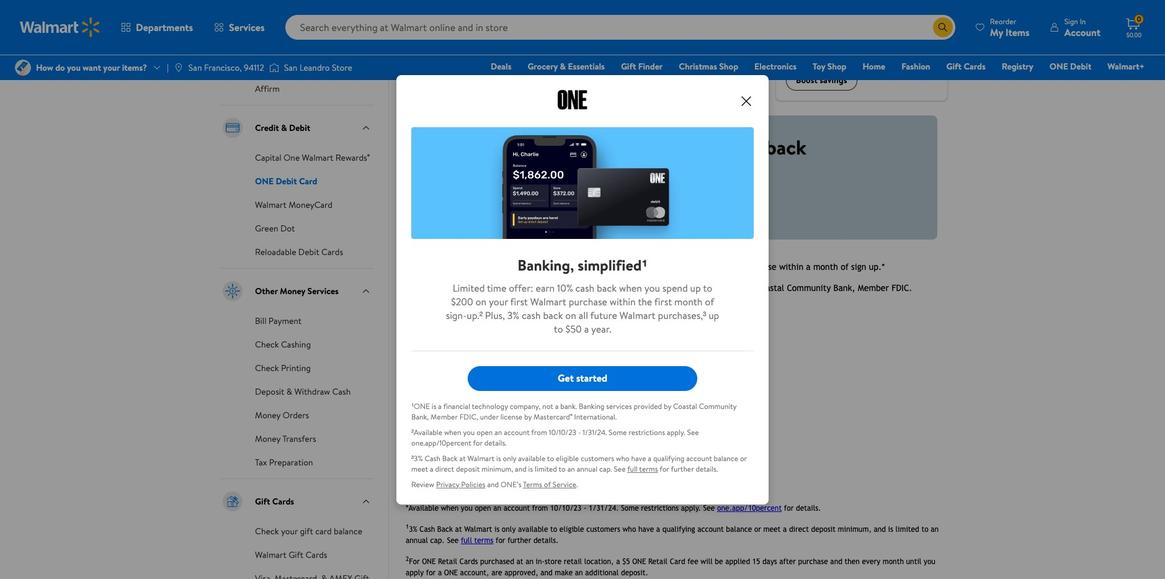 Task type: locate. For each thing, give the bounding box(es) containing it.
no monthly fees² or minimum balances.
[[414, 16, 499, 48]]

first right the
[[655, 295, 672, 308]]

0 vertical spatial see
[[688, 427, 699, 437]]

on left time
[[476, 295, 487, 308]]

to up service
[[559, 463, 566, 474]]

home
[[863, 60, 886, 73]]

1 vertical spatial for
[[660, 463, 670, 474]]

eligible inside overdraft protection you're covered up to $200 with eligible deposits, fee- free.³
[[719, 36, 746, 48]]

10% inside limited time offer: earn 10% cash back when you spend up to $200 on your first walmart purchase within the first month of sign-up.
[[557, 281, 573, 295]]

christmas shop
[[679, 60, 739, 73]]

cash right withdraw at bottom
[[332, 385, 351, 398]]

dialog
[[397, 75, 769, 504]]

up inside up to $50 a year.
[[709, 308, 720, 322]]

0 horizontal spatial cash
[[522, 308, 541, 322]]

shop for christmas shop
[[720, 60, 739, 73]]

1 horizontal spatial shop
[[828, 60, 847, 73]]

get down minimum
[[424, 74, 438, 87]]

0 horizontal spatial see
[[614, 463, 626, 474]]

join
[[545, 133, 581, 161]]

first down "get"
[[640, 166, 659, 181]]

up right spend at the right of page
[[691, 281, 701, 295]]

one down minimum
[[440, 74, 459, 87]]

3% inside the ³ 3% cash back at walmart is only available to eligible customers who have a qualifying account balance or meet a direct deposit minimum, and is limited to an annual cap. see
[[414, 453, 423, 463]]

see left full
[[614, 463, 626, 474]]

cards up the services
[[322, 246, 343, 258]]

printing
[[281, 362, 311, 374]]

review
[[412, 479, 435, 489]]

cash up purchase.*
[[723, 133, 761, 161]]

$200 left plus,
[[451, 295, 473, 308]]

back for get
[[766, 133, 807, 161]]

money up tax
[[255, 433, 281, 445]]

0 horizontal spatial ³
[[412, 453, 414, 463]]

one right registry
[[1050, 60, 1069, 73]]

a right $50 at the left
[[585, 322, 589, 336]]

back inside join one & get 10% cash back on your first walmart purchase.*
[[766, 133, 807, 161]]

affirm
[[255, 82, 280, 95]]

1 vertical spatial or
[[741, 453, 747, 463]]

gift cards link
[[941, 60, 992, 73]]

one.app/10percent
[[412, 437, 472, 448]]

see right apply.
[[688, 427, 699, 437]]

gift inside walmart gift cards link
[[289, 549, 304, 561]]

cards
[[964, 60, 986, 73], [322, 246, 343, 258], [272, 495, 294, 508], [306, 549, 327, 561]]

0 horizontal spatial or
[[414, 36, 422, 48]]

terms
[[640, 463, 658, 474]]

one up on
[[586, 133, 628, 161]]

0 vertical spatial your
[[615, 166, 637, 181]]

spend
[[663, 281, 688, 295]]

check cashing
[[255, 338, 311, 351]]

and inside the ³ 3% cash back at walmart is only available to eligible customers who have a qualifying account balance or meet a direct deposit minimum, and is limited to an annual cap. see
[[515, 463, 527, 474]]

¹
[[642, 254, 648, 275], [412, 401, 414, 411]]

1 vertical spatial back
[[597, 281, 617, 295]]

3% right plus,
[[508, 308, 520, 322]]

1 horizontal spatial details.
[[696, 463, 718, 474]]

0 horizontal spatial get one
[[424, 74, 459, 87]]

cash left the back
[[425, 453, 441, 463]]

up right month
[[709, 308, 720, 322]]

cards left registry
[[964, 60, 986, 73]]

one inside ¹ one is a financial technology company, not a bank. banking services provided by coastal community bank, member fdic, under license by mastercard® international. ² available when you open an account from 10/10/23 - 1/31/24. some restrictions apply. see one.app/10percent for details.
[[414, 401, 430, 411]]

1 shop from the left
[[720, 60, 739, 73]]

by
[[664, 401, 672, 411], [525, 411, 532, 422]]

0 vertical spatial account
[[504, 427, 530, 437]]

eligible right with at top right
[[719, 36, 746, 48]]

cash
[[332, 385, 351, 398], [425, 453, 441, 463]]

0 horizontal spatial when
[[444, 427, 462, 437]]

0 vertical spatial cash
[[332, 385, 351, 398]]

an left annual
[[568, 463, 575, 474]]

get left started
[[558, 371, 574, 385]]

your left gift
[[281, 525, 298, 538]]

no monthly fees² list item
[[397, 0, 583, 100]]

1 horizontal spatial you
[[645, 281, 660, 295]]

list containing no monthly fees²
[[397, 0, 955, 100]]

banking
[[579, 401, 605, 411]]

walmart right future
[[620, 308, 656, 322]]

gift down gift
[[289, 549, 304, 561]]

get protected
[[610, 74, 664, 87]]

0 horizontal spatial ²
[[412, 427, 414, 437]]

1 horizontal spatial balance
[[714, 453, 739, 463]]

2 vertical spatial your
[[281, 525, 298, 538]]

1 vertical spatial ¹
[[412, 401, 414, 411]]

to inside limited time offer: earn 10% cash back when you spend up to $200 on your first walmart purchase within the first month of sign-up.
[[704, 281, 713, 295]]

pay right now
[[291, 53, 304, 65]]

1 horizontal spatial ³
[[703, 308, 707, 322]]

shop for toy shop
[[828, 60, 847, 73]]

0 horizontal spatial shop
[[720, 60, 739, 73]]

1 vertical spatial get one button
[[639, 191, 713, 221]]

gift cards down the tax preparation
[[255, 495, 294, 508]]

get one button down join one & get 10% cash back on your first walmart purchase.*
[[639, 191, 713, 221]]

an inside ¹ one is a financial technology company, not a bank. banking services provided by coastal community bank, member fdic, under license by mastercard® international. ² available when you open an account from 10/10/23 - 1/31/24. some restrictions apply. see one.app/10percent for details.
[[495, 427, 502, 437]]

further
[[671, 463, 694, 474]]

to right month
[[704, 281, 713, 295]]

$0.00
[[1127, 30, 1142, 39]]

on
[[847, 16, 859, 31], [476, 295, 487, 308], [566, 308, 577, 322]]

terms of service link
[[523, 479, 577, 489]]

is left limited
[[529, 463, 533, 474]]

1 vertical spatial see
[[614, 463, 626, 474]]

¹ up the
[[642, 254, 648, 275]]

community
[[699, 401, 737, 411]]

one logo image
[[558, 90, 588, 110]]

tax
[[255, 456, 267, 469]]

1 check from the top
[[255, 338, 279, 351]]

1 vertical spatial account
[[687, 453, 712, 463]]

2 horizontal spatial is
[[529, 463, 533, 474]]

grocery
[[528, 60, 558, 73]]

credit & debit
[[255, 122, 311, 134]]

get one button down minimum
[[414, 70, 469, 90]]

10% right "get"
[[685, 133, 718, 161]]

simplified
[[578, 254, 642, 275]]

0 vertical spatial and
[[515, 463, 527, 474]]

1 horizontal spatial ¹
[[642, 254, 648, 275]]

full terms link
[[628, 463, 658, 474]]

check inside "link"
[[255, 338, 279, 351]]

close dialog image
[[739, 93, 754, 108]]

0 horizontal spatial on
[[476, 295, 487, 308]]

or
[[414, 36, 422, 48], [741, 453, 747, 463]]

0 horizontal spatial 10%
[[557, 281, 573, 295]]

cap.
[[600, 463, 612, 474]]

when inside ¹ one is a financial technology company, not a bank. banking services provided by coastal community bank, member fdic, under license by mastercard® international. ² available when you open an account from 10/10/23 - 1/31/24. some restrictions apply. see one.app/10percent for details.
[[444, 427, 462, 437]]

0 horizontal spatial eligible
[[556, 453, 579, 463]]

back for earn
[[597, 281, 617, 295]]

walmart+ link
[[1103, 60, 1151, 73]]

your inside limited time offer: earn 10% cash back when you spend up to $200 on your first walmart purchase within the first month of sign-up.
[[489, 295, 508, 308]]

0 horizontal spatial by
[[525, 411, 532, 422]]

full terms for further details.
[[628, 463, 718, 474]]

0 horizontal spatial balance
[[334, 525, 363, 538]]

walmart up green dot link at the top left of the page
[[255, 199, 287, 211]]

up to $50 a year.
[[554, 308, 720, 336]]

debit inside one debit link
[[1071, 60, 1092, 73]]

1 vertical spatial cash
[[576, 281, 595, 295]]

² down the bank,
[[412, 427, 414, 437]]

protection
[[652, 16, 703, 31]]

0 $0.00
[[1127, 14, 1142, 39]]

0 vertical spatial 3%
[[508, 308, 520, 322]]

0 horizontal spatial and
[[488, 479, 499, 489]]

cards inside walmart gift cards link
[[306, 549, 327, 561]]

1 vertical spatial $200
[[451, 295, 473, 308]]

3%
[[508, 308, 520, 322], [414, 453, 423, 463]]

check printing
[[255, 362, 311, 374]]

gift inside gift cards "link"
[[947, 60, 962, 73]]

to right available
[[547, 453, 554, 463]]

0 vertical spatial details.
[[485, 437, 507, 448]]

³ right month
[[703, 308, 707, 322]]

³
[[703, 308, 707, 322], [412, 453, 414, 463]]

bank.
[[561, 401, 577, 411]]

one down join one & get 10% cash back on your first walmart purchase.*
[[674, 198, 698, 213]]

0 vertical spatial get one button
[[414, 70, 469, 90]]

gift inside gift finder link
[[621, 60, 637, 73]]

0 vertical spatial 10%
[[685, 133, 718, 161]]

&
[[560, 60, 566, 73], [281, 122, 287, 134], [633, 133, 646, 161], [287, 385, 292, 398]]

by right license
[[525, 411, 532, 422]]

get started button
[[468, 366, 698, 391]]

debit left card
[[276, 175, 297, 187]]

deposit & withdraw cash link
[[255, 384, 351, 398]]

back inside limited time offer: earn 10% cash back when you spend up to $200 on your first walmart purchase within the first month of sign-up.
[[597, 281, 617, 295]]

1 vertical spatial 3%
[[414, 453, 423, 463]]

have
[[632, 453, 647, 463]]

10% for get
[[685, 133, 718, 161]]

tax preparation link
[[255, 455, 313, 469]]

by left the coastal at the right bottom of the page
[[664, 401, 672, 411]]

for right terms
[[660, 463, 670, 474]]

2 horizontal spatial your
[[615, 166, 637, 181]]

1 vertical spatial you
[[463, 427, 475, 437]]

deals
[[491, 60, 512, 73]]

1 vertical spatial 10%
[[557, 281, 573, 295]]

0 horizontal spatial your
[[281, 525, 298, 538]]

up up free.³
[[658, 36, 667, 48]]

1 horizontal spatial an
[[568, 463, 575, 474]]

or down no
[[414, 36, 422, 48]]

1 horizontal spatial is
[[497, 453, 501, 463]]

cash down offer:
[[522, 308, 541, 322]]

1 vertical spatial cash
[[425, 453, 441, 463]]

1 vertical spatial balance
[[334, 525, 363, 538]]

get one down minimum
[[424, 74, 459, 87]]

you down fdic,
[[463, 427, 475, 437]]

2 horizontal spatial cash
[[723, 133, 761, 161]]

0 horizontal spatial cash
[[332, 385, 351, 398]]

& inside join one & get 10% cash back on your first walmart purchase.*
[[633, 133, 646, 161]]

get down deposits,
[[610, 74, 624, 87]]

debit inside the reloadable debit cards link
[[299, 246, 320, 258]]

an inside the ³ 3% cash back at walmart is only available to eligible customers who have a qualifying account balance or meet a direct deposit minimum, and is limited to an annual cap. see
[[568, 463, 575, 474]]

1 horizontal spatial for
[[660, 463, 670, 474]]

tax preparation
[[255, 456, 313, 469]]

cash inside join one & get 10% cash back on your first walmart purchase.*
[[723, 133, 761, 161]]

bill payment link
[[255, 313, 302, 327]]

1 vertical spatial money
[[255, 409, 281, 421]]

is left only
[[497, 453, 501, 463]]

account inside the ³ 3% cash back at walmart is only available to eligible customers who have a qualifying account balance or meet a direct deposit minimum, and is limited to an annual cap. see
[[687, 453, 712, 463]]

details. up only
[[485, 437, 507, 448]]

2 horizontal spatial eligible
[[806, 36, 833, 48]]

Search search field
[[285, 15, 956, 40]]

0 horizontal spatial 3%
[[414, 453, 423, 463]]

0 horizontal spatial is
[[432, 401, 437, 411]]

eligible down the apy⁴
[[806, 36, 833, 48]]

balance inside the ³ 3% cash back at walmart is only available to eligible customers who have a qualifying account balance or meet a direct deposit minimum, and is limited to an annual cap. see
[[714, 453, 739, 463]]

up
[[658, 36, 667, 48], [691, 281, 701, 295], [709, 308, 720, 322]]

later
[[306, 53, 326, 65]]

overdraft
[[600, 16, 649, 31]]

0 horizontal spatial you
[[463, 427, 475, 437]]

bill payment
[[255, 315, 302, 327]]

on left all
[[566, 308, 577, 322]]

$200 inside limited time offer: earn 10% cash back when you spend up to $200 on your first walmart purchase within the first month of sign-up.
[[451, 295, 473, 308]]

one left member
[[414, 401, 430, 411]]

balance right the card
[[334, 525, 363, 538]]

2 vertical spatial up
[[709, 308, 720, 322]]

to up free.³
[[669, 36, 678, 48]]

account right qualifying
[[687, 453, 712, 463]]

$200 left with at top right
[[680, 36, 699, 48]]

0 horizontal spatial for
[[473, 437, 483, 448]]

cashing
[[281, 338, 311, 351]]

1 vertical spatial ³
[[412, 453, 414, 463]]

international.
[[575, 411, 617, 422]]

walmart down "get"
[[662, 166, 703, 181]]

balance right further
[[714, 453, 739, 463]]

3% up the review
[[414, 453, 423, 463]]

1 horizontal spatial on
[[566, 308, 577, 322]]

pay up buy now pay later
[[289, 14, 302, 26]]

1 vertical spatial ²
[[412, 427, 414, 437]]

get
[[424, 74, 438, 87], [610, 74, 624, 87], [654, 198, 672, 213], [558, 371, 574, 385]]

0 vertical spatial when
[[619, 281, 642, 295]]

0 horizontal spatial up
[[658, 36, 667, 48]]

account
[[504, 427, 530, 437], [687, 453, 712, 463]]

0 vertical spatial $200
[[680, 36, 699, 48]]

cash inside limited time offer: earn 10% cash back when you spend up to $200 on your first walmart purchase within the first month of sign-up.
[[576, 281, 595, 295]]

1 horizontal spatial back
[[597, 281, 617, 295]]

balances.
[[461, 36, 495, 48]]

within
[[610, 295, 636, 308]]

1 horizontal spatial get one button
[[639, 191, 713, 221]]

gift cards right fashion
[[947, 60, 986, 73]]

0 vertical spatial get one
[[424, 74, 459, 87]]

an
[[495, 427, 502, 437], [568, 463, 575, 474]]

money right other
[[280, 285, 306, 297]]

5.00% apy⁴ on savings list item
[[769, 0, 955, 100]]

walmart image
[[20, 17, 101, 37]]

check printing link
[[255, 361, 311, 374]]

to inside up to $50 a year.
[[554, 322, 563, 336]]

1 horizontal spatial or
[[741, 453, 747, 463]]

shop up savings
[[828, 60, 847, 73]]

customers
[[581, 453, 615, 463]]

see inside the ³ 3% cash back at walmart is only available to eligible customers who have a qualifying account balance or meet a direct deposit minimum, and is limited to an annual cap. see
[[614, 463, 626, 474]]

plus,
[[485, 308, 505, 322]]

services
[[308, 285, 339, 297]]

fdic,
[[460, 411, 479, 422]]

get inside get protected button
[[610, 74, 624, 87]]

0 vertical spatial of
[[705, 295, 715, 308]]

when
[[619, 281, 642, 295], [444, 427, 462, 437]]

0 horizontal spatial an
[[495, 427, 502, 437]]

1 horizontal spatial gift cards
[[947, 60, 986, 73]]

1 horizontal spatial cash
[[425, 453, 441, 463]]

1 vertical spatial when
[[444, 427, 462, 437]]

check for check printing
[[255, 362, 279, 374]]

1 horizontal spatial $200
[[680, 36, 699, 48]]

and down minimum,
[[488, 479, 499, 489]]

1 horizontal spatial your
[[489, 295, 508, 308]]

1 vertical spatial up
[[691, 281, 701, 295]]

first inside join one & get 10% cash back on your first walmart purchase.*
[[640, 166, 659, 181]]

0 horizontal spatial $200
[[451, 295, 473, 308]]

shop right christmas
[[720, 60, 739, 73]]

transfers
[[283, 433, 316, 445]]

1 vertical spatial an
[[568, 463, 575, 474]]

restrictions
[[629, 427, 666, 437]]

& right credit
[[281, 122, 287, 134]]

an right "open"
[[495, 427, 502, 437]]

$200
[[680, 36, 699, 48], [451, 295, 473, 308]]

² left plus,
[[480, 308, 483, 322]]

money down deposit
[[255, 409, 281, 421]]

0 vertical spatial balance
[[714, 453, 739, 463]]

3 check from the top
[[255, 525, 279, 538]]

0 vertical spatial back
[[766, 133, 807, 161]]

1 horizontal spatial cash
[[576, 281, 595, 295]]

0 vertical spatial ¹
[[642, 254, 648, 275]]

walmart right "at"
[[468, 453, 495, 463]]

at
[[460, 453, 466, 463]]

& right deposit
[[287, 385, 292, 398]]

gift
[[300, 525, 313, 538]]

details.
[[485, 437, 507, 448], [696, 463, 718, 474]]

get one button
[[414, 70, 469, 90], [639, 191, 713, 221]]

cards down the card
[[306, 549, 327, 561]]

1 vertical spatial check
[[255, 362, 279, 374]]

eligible inside the ³ 3% cash back at walmart is only available to eligible customers who have a qualifying account balance or meet a direct deposit minimum, and is limited to an annual cap. see
[[556, 453, 579, 463]]

when down simplified
[[619, 281, 642, 295]]

eligible up service
[[556, 453, 579, 463]]

check down 'bill'
[[255, 338, 279, 351]]

when inside limited time offer: earn 10% cash back when you spend up to $200 on your first walmart purchase within the first month of sign-up.
[[619, 281, 642, 295]]

0 horizontal spatial details.
[[485, 437, 507, 448]]

debit inside one debit card link
[[276, 175, 297, 187]]

list
[[397, 0, 955, 100]]

0 vertical spatial or
[[414, 36, 422, 48]]

balance inside check your gift card balance link
[[334, 525, 363, 538]]

now
[[271, 53, 288, 65]]

10% inside join one & get 10% cash back on your first walmart purchase.*
[[685, 133, 718, 161]]

2 horizontal spatial on
[[847, 16, 859, 31]]

christmas shop link
[[674, 60, 744, 73]]

check up walmart gift cards link
[[255, 525, 279, 538]]

2 horizontal spatial back
[[766, 133, 807, 161]]

cash for earn
[[576, 281, 595, 295]]

get one
[[424, 74, 459, 87], [654, 198, 698, 213]]

1 horizontal spatial get one
[[654, 198, 698, 213]]

10% right the earn
[[557, 281, 573, 295]]

credit
[[255, 122, 279, 134]]

with
[[701, 36, 717, 48]]

& right grocery
[[560, 60, 566, 73]]

eligible inside '5.00% apy⁴ on savings with eligible deposits.'
[[806, 36, 833, 48]]

one
[[284, 151, 300, 164]]

a inside up to $50 a year.
[[585, 322, 589, 336]]

debit left 'walmart+' link
[[1071, 60, 1092, 73]]

0
[[1138, 14, 1142, 24]]

buy
[[255, 53, 269, 65]]

2 shop from the left
[[828, 60, 847, 73]]

get one down join one & get 10% cash back on your first walmart purchase.*
[[654, 198, 698, 213]]

2 check from the top
[[255, 362, 279, 374]]

³ up the review
[[412, 453, 414, 463]]

of right month
[[705, 295, 715, 308]]

free.³
[[653, 49, 673, 61]]

check
[[255, 338, 279, 351], [255, 362, 279, 374], [255, 525, 279, 538]]

get down join one & get 10% cash back on your first walmart purchase.*
[[654, 198, 672, 213]]

2 vertical spatial cash
[[522, 308, 541, 322]]

gift up get protected
[[621, 60, 637, 73]]

¹ up available
[[412, 401, 414, 411]]

eligible
[[719, 36, 746, 48], [806, 36, 833, 48], [556, 453, 579, 463]]

you inside ¹ one is a financial technology company, not a bank. banking services provided by coastal community bank, member fdic, under license by mastercard® international. ² available when you open an account from 10/10/23 - 1/31/24. some restrictions apply. see one.app/10percent for details.
[[463, 427, 475, 437]]

$200 inside overdraft protection you're covered up to $200 with eligible deposits, fee- free.³
[[680, 36, 699, 48]]

other money services
[[255, 285, 339, 297]]

0 vertical spatial you
[[645, 281, 660, 295]]

a right not at left bottom
[[555, 401, 559, 411]]

1 horizontal spatial account
[[687, 453, 712, 463]]

1 horizontal spatial by
[[664, 401, 672, 411]]

no
[[414, 16, 428, 31]]

0 vertical spatial cash
[[723, 133, 761, 161]]

coastal
[[674, 401, 698, 411]]

debit right reloadable
[[299, 246, 320, 258]]

limited
[[453, 281, 485, 295]]

your right on
[[615, 166, 637, 181]]

up.
[[467, 308, 480, 322]]

cash down banking, simplified ¹
[[576, 281, 595, 295]]

get inside no monthly fees² list item
[[424, 74, 438, 87]]



Task type: vqa. For each thing, say whether or not it's contained in the screenshot.
7,500
no



Task type: describe. For each thing, give the bounding box(es) containing it.
one down capital
[[255, 175, 274, 187]]

walmart down 'check your gift card balance'
[[255, 549, 287, 561]]

Walmart Site-Wide search field
[[285, 15, 956, 40]]

annual
[[577, 463, 598, 474]]

first right time
[[511, 295, 528, 308]]

a right have
[[648, 453, 652, 463]]

0 horizontal spatial back
[[543, 308, 563, 322]]

of inside limited time offer: earn 10% cash back when you spend up to $200 on your first walmart purchase within the first month of sign-up.
[[705, 295, 715, 308]]

cards inside gift cards "link"
[[964, 60, 986, 73]]

christmas
[[679, 60, 718, 73]]

check for check cashing
[[255, 338, 279, 351]]

on
[[598, 166, 613, 181]]

cards up check your gift card balance link at the bottom left of the page
[[272, 495, 294, 508]]

minimum,
[[482, 463, 513, 474]]

or inside the ³ 3% cash back at walmart is only available to eligible customers who have a qualifying account balance or meet a direct deposit minimum, and is limited to an annual cap. see
[[741, 453, 747, 463]]

deposit
[[255, 385, 285, 398]]

purchase
[[569, 295, 608, 308]]

walmart pay
[[255, 14, 302, 26]]

your inside join one & get 10% cash back on your first walmart purchase.*
[[615, 166, 637, 181]]

5.00% apy⁴ on savings with eligible deposits.
[[787, 16, 898, 48]]

you're
[[600, 36, 624, 48]]

¹ one is a financial technology company, not a bank. banking services provided by coastal community bank, member fdic, under license by mastercard® international. ² available when you open an account from 10/10/23 - 1/31/24. some restrictions apply. see one.app/10percent for details.
[[412, 401, 737, 448]]

gift right gift cards icon
[[255, 495, 270, 508]]

walmart up card
[[302, 151, 334, 164]]

debit for one debit
[[1071, 60, 1092, 73]]

walmart inside join one & get 10% cash back on your first walmart purchase.*
[[662, 166, 703, 181]]

purchase.*
[[705, 166, 754, 181]]

³ inside the ³ 3% cash back at walmart is only available to eligible customers who have a qualifying account balance or meet a direct deposit minimum, and is limited to an annual cap. see
[[412, 453, 414, 463]]

started
[[577, 371, 608, 385]]

a right meet
[[430, 463, 434, 474]]

1 vertical spatial of
[[544, 479, 551, 489]]

money orders link
[[255, 408, 309, 421]]

money orders
[[255, 409, 309, 421]]

get inside get started button
[[558, 371, 574, 385]]

to inside overdraft protection you're covered up to $200 with eligible deposits, fee- free.³
[[669, 36, 678, 48]]

green
[[255, 222, 278, 235]]

0 vertical spatial ²
[[480, 308, 483, 322]]

money for transfers
[[255, 433, 281, 445]]

toy shop
[[813, 60, 847, 73]]

fees²
[[474, 16, 499, 31]]

get protected button
[[600, 70, 674, 90]]

0 vertical spatial money
[[280, 285, 306, 297]]

other
[[255, 285, 278, 297]]

walmart gift cards link
[[255, 547, 327, 561]]

on inside '5.00% apy⁴ on savings with eligible deposits.'
[[847, 16, 859, 31]]

month
[[675, 295, 703, 308]]

get one button inside no monthly fees² list item
[[414, 70, 469, 90]]

limited
[[535, 463, 557, 474]]

0 vertical spatial ³
[[703, 308, 707, 322]]

deposits.
[[835, 36, 868, 48]]

debit for reloadable debit cards
[[299, 246, 320, 258]]

deposit & withdraw cash
[[255, 385, 351, 398]]

one debit card image
[[476, 127, 689, 239]]

¹ inside ¹ one is a financial technology company, not a bank. banking services provided by coastal community bank, member fdic, under license by mastercard® international. ² available when you open an account from 10/10/23 - 1/31/24. some restrictions apply. see one.app/10percent for details.
[[412, 401, 414, 411]]

money for orders
[[255, 409, 281, 421]]

full
[[628, 463, 638, 474]]

cash for get
[[723, 133, 761, 161]]

bank,
[[412, 411, 429, 422]]

electronics
[[755, 60, 797, 73]]

buy now pay later image
[[220, 46, 245, 71]]

year.
[[592, 322, 612, 336]]

one inside no monthly fees² list item
[[440, 74, 459, 87]]

capital one walmart rewards®
[[255, 151, 370, 164]]

.
[[577, 479, 578, 489]]

walmart inside limited time offer: earn 10% cash back when you spend up to $200 on your first walmart purchase within the first month of sign-up.
[[531, 295, 567, 308]]

for inside ¹ one is a financial technology company, not a bank. banking services provided by coastal community bank, member fdic, under license by mastercard® international. ² available when you open an account from 10/10/23 - 1/31/24. some restrictions apply. see one.app/10percent for details.
[[473, 437, 483, 448]]

debit up one
[[289, 122, 311, 134]]

you inside limited time offer: earn 10% cash back when you spend up to $200 on your first walmart purchase within the first month of sign-up.
[[645, 281, 660, 295]]

& for deposit & withdraw cash
[[287, 385, 292, 398]]

purchases,
[[658, 308, 703, 322]]

credit & debit image
[[220, 115, 245, 140]]

5.00%
[[787, 16, 816, 31]]

up inside limited time offer: earn 10% cash back when you spend up to $200 on your first walmart purchase within the first month of sign-up.
[[691, 281, 701, 295]]

check your gift card balance
[[255, 525, 363, 538]]

from
[[532, 427, 547, 437]]

³ 3% cash back at walmart is only available to eligible customers who have a qualifying account balance or meet a direct deposit minimum, and is limited to an annual cap. see
[[412, 453, 747, 474]]

monthly
[[431, 16, 471, 31]]

gift cards image
[[220, 489, 245, 514]]

not
[[543, 401, 554, 411]]

dialog containing banking, simplified
[[397, 75, 769, 504]]

apply.
[[667, 427, 686, 437]]

service
[[553, 479, 577, 489]]

protected
[[626, 74, 664, 87]]

electronics link
[[749, 60, 803, 73]]

one debit card
[[255, 175, 318, 187]]

1 vertical spatial details.
[[696, 463, 718, 474]]

check for check your gift card balance
[[255, 525, 279, 538]]

open
[[477, 427, 493, 437]]

boost savings
[[796, 74, 848, 87]]

capital one walmart rewards® link
[[255, 150, 370, 164]]

apy⁴
[[819, 16, 844, 31]]

fee-
[[636, 49, 651, 61]]

10% for earn
[[557, 281, 573, 295]]

preparation
[[269, 456, 313, 469]]

a left financial on the left of page
[[438, 401, 442, 411]]

overdraft protection list item
[[583, 0, 769, 100]]

money transfers link
[[255, 431, 316, 445]]

is inside ¹ one is a financial technology company, not a bank. banking services provided by coastal community bank, member fdic, under license by mastercard® international. ² available when you open an account from 10/10/23 - 1/31/24. some restrictions apply. see one.app/10percent for details.
[[432, 401, 437, 411]]

walmart up buy
[[255, 14, 287, 26]]

reloadable debit cards link
[[255, 245, 343, 258]]

all
[[579, 308, 588, 322]]

get one inside no monthly fees² list item
[[424, 74, 459, 87]]

gift finder link
[[616, 60, 669, 73]]

up inside overdraft protection you're covered up to $200 with eligible deposits, fee- free.³
[[658, 36, 667, 48]]

review privacy policies and one's terms of service .
[[412, 479, 578, 489]]

walmart inside the ³ 3% cash back at walmart is only available to eligible customers who have a qualifying account balance or meet a direct deposit minimum, and is limited to an annual cap. see
[[468, 453, 495, 463]]

the
[[638, 295, 653, 308]]

available
[[414, 427, 443, 437]]

home link
[[858, 60, 892, 73]]

deposit
[[456, 463, 480, 474]]

² inside ¹ one is a financial technology company, not a bank. banking services provided by coastal community bank, member fdic, under license by mastercard® international. ² available when you open an account from 10/10/23 - 1/31/24. some restrictions apply. see one.app/10percent for details.
[[412, 427, 414, 437]]

one inside join one & get 10% cash back on your first walmart purchase.*
[[586, 133, 628, 161]]

moneycard
[[289, 199, 333, 211]]

cash inside the ³ 3% cash back at walmart is only available to eligible customers who have a qualifying account balance or meet a direct deposit minimum, and is limited to an annual cap. see
[[425, 453, 441, 463]]

0 horizontal spatial gift cards
[[255, 495, 294, 508]]

sign-
[[446, 308, 467, 322]]

savings
[[862, 16, 898, 31]]

debit for one debit card
[[276, 175, 297, 187]]

account inside ¹ one is a financial technology company, not a bank. banking services provided by coastal community bank, member fdic, under license by mastercard® international. ² available when you open an account from 10/10/23 - 1/31/24. some restrictions apply. see one.app/10percent for details.
[[504, 427, 530, 437]]

terms
[[523, 479, 543, 489]]

other money services image
[[220, 279, 245, 303]]

financial
[[444, 401, 470, 411]]

company,
[[510, 401, 541, 411]]

savings
[[820, 74, 848, 87]]

gift cards inside gift cards "link"
[[947, 60, 986, 73]]

details. inside ¹ one is a financial technology company, not a bank. banking services provided by coastal community bank, member fdic, under license by mastercard® international. ² available when you open an account from 10/10/23 - 1/31/24. some restrictions apply. see one.app/10percent for details.
[[485, 437, 507, 448]]

one debit link
[[1045, 60, 1098, 73]]

walmart moneycard
[[255, 199, 333, 211]]

under
[[480, 411, 499, 422]]

payment
[[269, 315, 302, 327]]

1 vertical spatial pay
[[291, 53, 304, 65]]

or inside no monthly fees² or minimum balances.
[[414, 36, 422, 48]]

on inside limited time offer: earn 10% cash back when you spend up to $200 on your first walmart purchase within the first month of sign-up.
[[476, 295, 487, 308]]

1/31/24.
[[583, 427, 607, 437]]

meet
[[412, 463, 428, 474]]

& for credit & debit
[[281, 122, 287, 134]]

& for grocery & essentials
[[560, 60, 566, 73]]

registry link
[[997, 60, 1040, 73]]

check cashing link
[[255, 337, 311, 351]]

see inside ¹ one is a financial technology company, not a bank. banking services provided by coastal community bank, member fdic, under license by mastercard® international. ² available when you open an account from 10/10/23 - 1/31/24. some restrictions apply. see one.app/10percent for details.
[[688, 427, 699, 437]]

finder
[[639, 60, 663, 73]]

affirm link
[[255, 81, 280, 95]]

registry
[[1002, 60, 1034, 73]]

reloadable
[[255, 246, 296, 258]]

cards inside the reloadable debit cards link
[[322, 246, 343, 258]]

0 vertical spatial pay
[[289, 14, 302, 26]]



